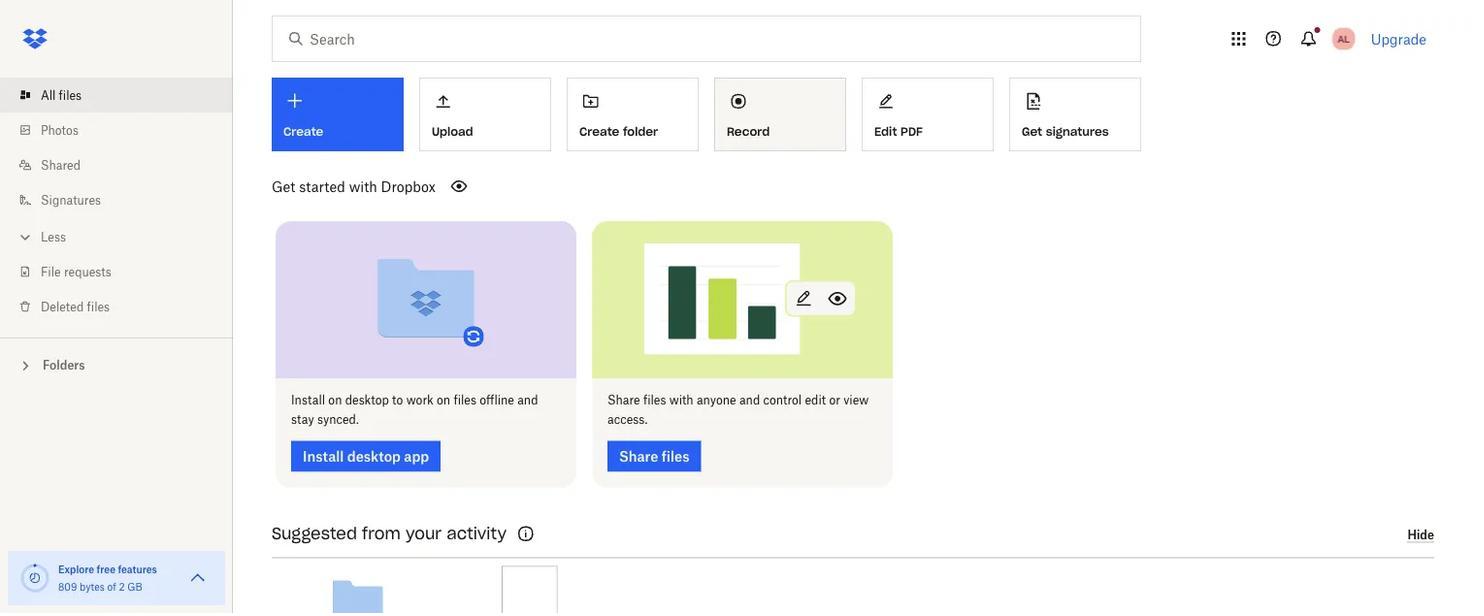 Task type: locate. For each thing, give the bounding box(es) containing it.
record button
[[715, 78, 847, 151]]

install up the stay
[[291, 393, 325, 408]]

with
[[349, 178, 377, 195], [670, 393, 694, 408]]

from
[[362, 524, 401, 544]]

files inside list item
[[59, 88, 82, 102]]

create folder button
[[567, 78, 699, 151]]

on
[[328, 393, 342, 408], [437, 393, 451, 408]]

desktop inside install on desktop to work on files offline and stay synced.
[[345, 393, 389, 408]]

photos
[[41, 123, 79, 137]]

of
[[107, 581, 116, 593]]

0 horizontal spatial get
[[272, 178, 295, 195]]

desktop
[[345, 393, 389, 408], [347, 449, 401, 465]]

desktop inside button
[[347, 449, 401, 465]]

and left control
[[740, 393, 760, 408]]

desktop left the app
[[347, 449, 401, 465]]

and
[[518, 393, 538, 408], [740, 393, 760, 408]]

install inside button
[[303, 449, 344, 465]]

edit
[[805, 393, 826, 408]]

suggested
[[272, 524, 357, 544]]

your
[[406, 524, 442, 544]]

with for files
[[670, 393, 694, 408]]

signatures link
[[16, 183, 233, 217]]

1 on from the left
[[328, 393, 342, 408]]

files down share files with anyone and control edit or view access.
[[662, 449, 690, 465]]

folder
[[623, 124, 658, 139]]

deleted files link
[[16, 289, 233, 324]]

file requests
[[41, 265, 111, 279]]

deleted
[[41, 300, 84, 314]]

0 horizontal spatial create
[[283, 124, 324, 139]]

list
[[0, 66, 233, 338]]

hide
[[1408, 528, 1435, 542]]

and inside install on desktop to work on files offline and stay synced.
[[518, 393, 538, 408]]

0 horizontal spatial with
[[349, 178, 377, 195]]

create
[[580, 124, 620, 139], [283, 124, 324, 139]]

al button
[[1329, 23, 1360, 54]]

get
[[1022, 124, 1043, 139], [272, 178, 295, 195]]

al
[[1338, 33, 1350, 45]]

0 horizontal spatial and
[[518, 393, 538, 408]]

share
[[608, 393, 640, 408], [619, 449, 659, 465]]

all files link
[[16, 78, 233, 113]]

get started with dropbox
[[272, 178, 436, 195]]

install down synced.
[[303, 449, 344, 465]]

share inside "button"
[[619, 449, 659, 465]]

on right work
[[437, 393, 451, 408]]

1 vertical spatial share
[[619, 449, 659, 465]]

create up started
[[283, 124, 324, 139]]

with left anyone
[[670, 393, 694, 408]]

get signatures
[[1022, 124, 1109, 139]]

1 horizontal spatial get
[[1022, 124, 1043, 139]]

2 and from the left
[[740, 393, 760, 408]]

anyone
[[697, 393, 737, 408]]

upgrade link
[[1371, 31, 1427, 47]]

files inside share files with anyone and control edit or view access.
[[644, 393, 666, 408]]

0 vertical spatial with
[[349, 178, 377, 195]]

0 horizontal spatial on
[[328, 393, 342, 408]]

1 horizontal spatial and
[[740, 393, 760, 408]]

809
[[58, 581, 77, 593]]

1 horizontal spatial create
[[580, 124, 620, 139]]

files
[[59, 88, 82, 102], [87, 300, 110, 314], [454, 393, 477, 408], [644, 393, 666, 408], [662, 449, 690, 465]]

folders button
[[0, 350, 233, 379]]

signatures
[[41, 193, 101, 207]]

files inside "button"
[[662, 449, 690, 465]]

install
[[291, 393, 325, 408], [303, 449, 344, 465]]

1 vertical spatial install
[[303, 449, 344, 465]]

all files list item
[[0, 78, 233, 113]]

0 vertical spatial get
[[1022, 124, 1043, 139]]

0 vertical spatial share
[[608, 393, 640, 408]]

on up synced.
[[328, 393, 342, 408]]

file requests link
[[16, 254, 233, 289]]

features
[[118, 564, 157, 576]]

share up access.
[[608, 393, 640, 408]]

signatures
[[1046, 124, 1109, 139]]

install inside install on desktop to work on files offline and stay synced.
[[291, 393, 325, 408]]

files right the all
[[59, 88, 82, 102]]

create inside popup button
[[283, 124, 324, 139]]

get left signatures
[[1022, 124, 1043, 139]]

files for share files
[[662, 449, 690, 465]]

1 vertical spatial with
[[670, 393, 694, 408]]

Search in folder "Dropbox" text field
[[310, 28, 1101, 50]]

access.
[[608, 413, 648, 427]]

2 on from the left
[[437, 393, 451, 408]]

record
[[727, 124, 770, 139]]

requests
[[64, 265, 111, 279]]

1 and from the left
[[518, 393, 538, 408]]

get left started
[[272, 178, 295, 195]]

with right started
[[349, 178, 377, 195]]

files right deleted
[[87, 300, 110, 314]]

share for share files
[[619, 449, 659, 465]]

quota usage element
[[19, 563, 50, 594]]

share down access.
[[619, 449, 659, 465]]

1 horizontal spatial on
[[437, 393, 451, 408]]

files left offline
[[454, 393, 477, 408]]

folders
[[43, 358, 85, 373]]

started
[[299, 178, 345, 195]]

0 vertical spatial desktop
[[345, 393, 389, 408]]

install on desktop to work on files offline and stay synced.
[[291, 393, 538, 427]]

desktop left to
[[345, 393, 389, 408]]

edit pdf button
[[862, 78, 994, 151]]

less
[[41, 230, 66, 244]]

with inside share files with anyone and control edit or view access.
[[670, 393, 694, 408]]

files up access.
[[644, 393, 666, 408]]

or
[[829, 393, 841, 408]]

0 vertical spatial install
[[291, 393, 325, 408]]

create inside button
[[580, 124, 620, 139]]

1 vertical spatial desktop
[[347, 449, 401, 465]]

share inside share files with anyone and control edit or view access.
[[608, 393, 640, 408]]

dropbox
[[381, 178, 436, 195]]

work
[[406, 393, 434, 408]]

get inside button
[[1022, 124, 1043, 139]]

1 horizontal spatial with
[[670, 393, 694, 408]]

1 vertical spatial get
[[272, 178, 295, 195]]

create left the folder
[[580, 124, 620, 139]]

file
[[41, 265, 61, 279]]

and right offline
[[518, 393, 538, 408]]



Task type: describe. For each thing, give the bounding box(es) containing it.
all
[[41, 88, 56, 102]]

view
[[844, 393, 869, 408]]

upgrade
[[1371, 31, 1427, 47]]

shared
[[41, 158, 81, 172]]

with for started
[[349, 178, 377, 195]]

dropbox image
[[16, 19, 54, 58]]

all files
[[41, 88, 82, 102]]

install for install desktop app
[[303, 449, 344, 465]]

explore free features 809 bytes of 2 gb
[[58, 564, 157, 593]]

pdf
[[901, 124, 923, 139]]

app
[[404, 449, 429, 465]]

create button
[[272, 78, 404, 151]]

stay
[[291, 413, 314, 427]]

synced.
[[317, 413, 359, 427]]

explore
[[58, 564, 94, 576]]

/resume.pdf image
[[502, 567, 558, 614]]

share files with anyone and control edit or view access.
[[608, 393, 869, 427]]

control
[[764, 393, 802, 408]]

upload
[[432, 124, 473, 139]]

hide button
[[1408, 528, 1435, 543]]

to
[[392, 393, 403, 408]]

create for create folder
[[580, 124, 620, 139]]

install for install on desktop to work on files offline and stay synced.
[[291, 393, 325, 408]]

offline
[[480, 393, 514, 408]]

suggested from your activity
[[272, 524, 507, 544]]

edit pdf
[[875, 124, 923, 139]]

get for get started with dropbox
[[272, 178, 295, 195]]

and inside share files with anyone and control edit or view access.
[[740, 393, 760, 408]]

deleted files
[[41, 300, 110, 314]]

files inside install on desktop to work on files offline and stay synced.
[[454, 393, 477, 408]]

create for create
[[283, 124, 324, 139]]

get signatures button
[[1010, 78, 1142, 151]]

gb
[[127, 581, 143, 593]]

upload button
[[419, 78, 551, 151]]

share files
[[619, 449, 690, 465]]

install desktop app
[[303, 449, 429, 465]]

files for share files with anyone and control edit or view access.
[[644, 393, 666, 408]]

install desktop app button
[[291, 441, 441, 472]]

free
[[97, 564, 116, 576]]

bytes
[[80, 581, 105, 593]]

files for all files
[[59, 88, 82, 102]]

share for share files with anyone and control edit or view access.
[[608, 393, 640, 408]]

share files button
[[608, 441, 701, 472]]

activity
[[447, 524, 507, 544]]

edit
[[875, 124, 897, 139]]

files for deleted files
[[87, 300, 110, 314]]

get for get signatures
[[1022, 124, 1043, 139]]

2
[[119, 581, 125, 593]]

less image
[[16, 228, 35, 247]]

list containing all files
[[0, 66, 233, 338]]

shared link
[[16, 148, 233, 183]]

photos link
[[16, 113, 233, 148]]

create folder
[[580, 124, 658, 139]]



Task type: vqa. For each thing, say whether or not it's contained in the screenshot.
first the and from left
yes



